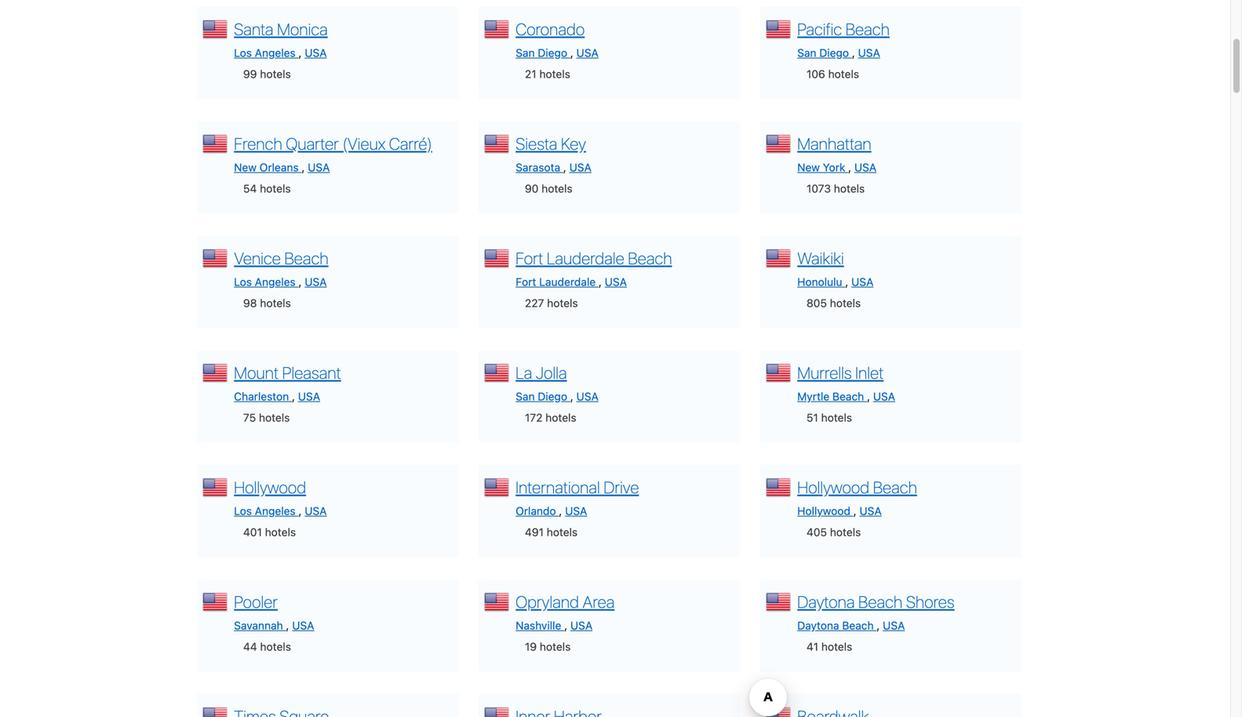 Task type: locate. For each thing, give the bounding box(es) containing it.
, inside pooler savannah , usa
[[286, 619, 289, 632]]

angeles inside santa monica los angeles , usa
[[255, 46, 296, 59]]

1 vertical spatial los
[[234, 275, 252, 288]]

myrtle
[[798, 390, 830, 403]]

hotels down fort lauderdale link
[[547, 297, 578, 310]]

beach inside hollywood beach hollywood , usa
[[874, 478, 918, 497]]

54
[[243, 182, 257, 195]]

hollywood los angeles , usa
[[234, 478, 327, 518]]

1 vertical spatial los angeles link
[[234, 275, 299, 288]]

1 horizontal spatial hollywood link
[[798, 505, 854, 518]]

coronado link
[[516, 19, 585, 39]]

san for la jolla
[[516, 390, 535, 403]]

41
[[807, 641, 819, 654]]

, inside fort lauderdale beach fort lauderdale , usa
[[599, 275, 602, 288]]

hollywood up 401 hotels
[[234, 478, 306, 497]]

usa link for hollywood
[[305, 505, 327, 518]]

manhattan
[[798, 134, 872, 153]]

491
[[525, 526, 544, 539]]

, inside santa monica los angeles , usa
[[299, 46, 302, 59]]

usa link for pooler
[[292, 619, 314, 632]]

angeles for venice
[[255, 275, 296, 288]]

angeles up 98 hotels
[[255, 275, 296, 288]]

diego up the 106 hotels
[[820, 46, 850, 59]]

diego inside coronado san diego , usa
[[538, 46, 568, 59]]

2 new from the left
[[798, 161, 821, 174]]

los angeles link up 98 hotels
[[234, 275, 299, 288]]

hotels right 44
[[260, 641, 291, 654]]

usa link
[[305, 46, 327, 59], [577, 46, 599, 59], [859, 46, 881, 59], [308, 161, 330, 174], [570, 161, 592, 174], [855, 161, 877, 174], [305, 275, 327, 288], [605, 275, 627, 288], [852, 275, 874, 288], [298, 390, 320, 403], [577, 390, 599, 403], [874, 390, 896, 403], [305, 505, 327, 518], [565, 505, 588, 518], [860, 505, 882, 518], [292, 619, 314, 632], [571, 619, 593, 632], [883, 619, 906, 632]]

41 hotels
[[807, 641, 853, 654]]

san inside pacific beach san diego , usa
[[798, 46, 817, 59]]

, inside the murrells inlet myrtle beach , usa
[[868, 390, 871, 403]]

405
[[807, 526, 828, 539]]

usa link for venice beach
[[305, 275, 327, 288]]

19 hotels
[[525, 641, 571, 654]]

international drive link
[[516, 478, 639, 497]]

hotels right 19
[[540, 641, 571, 654]]

usa inside french quarter (vieux carré) new orleans , usa
[[308, 161, 330, 174]]

hollywood link up 401 hotels
[[234, 478, 306, 497]]

angeles up 401 hotels
[[255, 505, 296, 518]]

orlando
[[516, 505, 556, 518]]

siesta key sarasota , usa
[[516, 134, 592, 174]]

venice beach link
[[234, 248, 329, 268]]

hollywood for los
[[234, 478, 306, 497]]

usa inside mount pleasant charleston , usa
[[298, 390, 320, 403]]

usa inside the hollywood los angeles , usa
[[305, 505, 327, 518]]

diego up 172 hotels
[[538, 390, 568, 403]]

los up 401
[[234, 505, 252, 518]]

usa link for opryland area
[[571, 619, 593, 632]]

carré)
[[389, 134, 433, 153]]

hotels for santa monica
[[260, 67, 291, 80]]

0 vertical spatial daytona
[[798, 592, 855, 612]]

fort lauderdale beach fort lauderdale , usa
[[516, 248, 673, 288]]

fort up 227
[[516, 275, 537, 288]]

usa link for french quarter (vieux carré)
[[308, 161, 330, 174]]

1 vertical spatial angeles
[[255, 275, 296, 288]]

172
[[525, 411, 543, 424]]

sarasota link
[[516, 161, 564, 174]]

san diego link up 21 hotels
[[516, 46, 571, 59]]

0 horizontal spatial hollywood link
[[234, 478, 306, 497]]

san diego link
[[516, 46, 571, 59], [798, 46, 853, 59], [516, 390, 571, 403]]

diego inside pacific beach san diego , usa
[[820, 46, 850, 59]]

1 vertical spatial fort
[[516, 275, 537, 288]]

hotels right 401
[[265, 526, 296, 539]]

lauderdale up fort lauderdale link
[[547, 248, 625, 268]]

hotels down daytona beach 'link'
[[822, 641, 853, 654]]

1 vertical spatial hollywood link
[[798, 505, 854, 518]]

1 new from the left
[[234, 161, 257, 174]]

1 horizontal spatial new
[[798, 161, 821, 174]]

key
[[561, 134, 586, 153]]

hotels for hollywood
[[265, 526, 296, 539]]

hotels for hollywood beach
[[831, 526, 862, 539]]

daytona up 41
[[798, 619, 840, 632]]

, inside coronado san diego , usa
[[571, 46, 574, 59]]

diego
[[538, 46, 568, 59], [820, 46, 850, 59], [538, 390, 568, 403]]

usa inside la jolla san diego , usa
[[577, 390, 599, 403]]

daytona beach shores daytona beach , usa
[[798, 592, 955, 632]]

san up 21
[[516, 46, 535, 59]]

2 los from the top
[[234, 275, 252, 288]]

hotels for pacific beach
[[829, 67, 860, 80]]

usa link for daytona beach shores
[[883, 619, 906, 632]]

savannah
[[234, 619, 283, 632]]

2 los angeles link from the top
[[234, 275, 299, 288]]

san inside la jolla san diego , usa
[[516, 390, 535, 403]]

hollywood link up 405 hotels
[[798, 505, 854, 518]]

lauderdale up 227 hotels
[[540, 275, 596, 288]]

fort
[[516, 248, 544, 268], [516, 275, 537, 288]]

0 vertical spatial hollywood link
[[234, 478, 306, 497]]

1 daytona from the top
[[798, 592, 855, 612]]

los up 98 on the top of page
[[234, 275, 252, 288]]

, inside la jolla san diego , usa
[[571, 390, 574, 403]]

beach
[[846, 19, 890, 39], [285, 248, 329, 268], [628, 248, 673, 268], [833, 390, 865, 403], [874, 478, 918, 497], [859, 592, 903, 612], [843, 619, 874, 632]]

diego inside la jolla san diego , usa
[[538, 390, 568, 403]]

hotels right 805
[[831, 297, 862, 310]]

los up the 99
[[234, 46, 252, 59]]

fort up fort lauderdale link
[[516, 248, 544, 268]]

, inside daytona beach shores daytona beach , usa
[[877, 619, 880, 632]]

21
[[525, 67, 537, 80]]

hotels right 491
[[547, 526, 578, 539]]

2 daytona from the top
[[798, 619, 840, 632]]

usa inside the waikiki honolulu , usa
[[852, 275, 874, 288]]

myrtle beach link
[[798, 390, 868, 403]]

san up 172
[[516, 390, 535, 403]]

los for venice
[[234, 275, 252, 288]]

hotels for fort lauderdale beach
[[547, 297, 578, 310]]

murrells inlet link
[[798, 363, 884, 383]]

siesta key link
[[516, 134, 586, 153]]

1 angeles from the top
[[255, 46, 296, 59]]

usa link for la jolla
[[577, 390, 599, 403]]

san up 106
[[798, 46, 817, 59]]

, inside 'international drive orlando , usa'
[[559, 505, 563, 518]]

usa link for fort lauderdale beach
[[605, 275, 627, 288]]

3 angeles from the top
[[255, 505, 296, 518]]

manhattan new york , usa
[[798, 134, 877, 174]]

hotels down "orleans"
[[260, 182, 291, 195]]

nashville
[[516, 619, 562, 632]]

hollywood up 405 hotels
[[798, 478, 870, 497]]

0 horizontal spatial new
[[234, 161, 257, 174]]

angeles
[[255, 46, 296, 59], [255, 275, 296, 288], [255, 505, 296, 518]]

hotels right the 99
[[260, 67, 291, 80]]

mount pleasant charleston , usa
[[234, 363, 341, 403]]

usa
[[305, 46, 327, 59], [577, 46, 599, 59], [859, 46, 881, 59], [308, 161, 330, 174], [570, 161, 592, 174], [855, 161, 877, 174], [305, 275, 327, 288], [605, 275, 627, 288], [852, 275, 874, 288], [298, 390, 320, 403], [577, 390, 599, 403], [874, 390, 896, 403], [305, 505, 327, 518], [565, 505, 588, 518], [860, 505, 882, 518], [292, 619, 314, 632], [571, 619, 593, 632], [883, 619, 906, 632]]

75
[[243, 411, 256, 424]]

san diego link up the 106 hotels
[[798, 46, 853, 59]]

san diego link up 172 hotels
[[516, 390, 571, 403]]

1 los angeles link from the top
[[234, 46, 299, 59]]

227 hotels
[[525, 297, 578, 310]]

(vieux
[[343, 134, 386, 153]]

usa inside pacific beach san diego , usa
[[859, 46, 881, 59]]

san for pacific beach
[[798, 46, 817, 59]]

1 los from the top
[[234, 46, 252, 59]]

opryland
[[516, 592, 579, 612]]

area
[[583, 592, 615, 612]]

angeles inside venice beach los angeles , usa
[[255, 275, 296, 288]]

hotels for mount pleasant
[[259, 411, 290, 424]]

3 los from the top
[[234, 505, 252, 518]]

lauderdale
[[547, 248, 625, 268], [540, 275, 596, 288]]

21 hotels
[[525, 67, 571, 80]]

0 vertical spatial los
[[234, 46, 252, 59]]

los inside venice beach los angeles , usa
[[234, 275, 252, 288]]

savannah link
[[234, 619, 286, 632]]

hotels right 405
[[831, 526, 862, 539]]

beach inside fort lauderdale beach fort lauderdale , usa
[[628, 248, 673, 268]]

hotels right 172
[[546, 411, 577, 424]]

2 vertical spatial angeles
[[255, 505, 296, 518]]

new york link
[[798, 161, 849, 174]]

los angeles link up 401 hotels
[[234, 505, 299, 518]]

hollywood inside the hollywood los angeles , usa
[[234, 478, 306, 497]]

usa inside santa monica los angeles , usa
[[305, 46, 327, 59]]

hotels right 106
[[829, 67, 860, 80]]

hotels for la jolla
[[546, 411, 577, 424]]

san diego link for beach
[[798, 46, 853, 59]]

french quarter (vieux carré) link
[[234, 134, 433, 153]]

los angeles link up 99 hotels
[[234, 46, 299, 59]]

pooler
[[234, 592, 278, 612]]

daytona up daytona beach 'link'
[[798, 592, 855, 612]]

beach inside pacific beach san diego , usa
[[846, 19, 890, 39]]

0 vertical spatial angeles
[[255, 46, 296, 59]]

pleasant
[[282, 363, 341, 383]]

hotels down charleston link on the bottom left of the page
[[259, 411, 290, 424]]

3 los angeles link from the top
[[234, 505, 299, 518]]

new up the 54
[[234, 161, 257, 174]]

hollywood for beach
[[798, 478, 870, 497]]

2 vertical spatial los angeles link
[[234, 505, 299, 518]]

0 vertical spatial fort
[[516, 248, 544, 268]]

angeles up 99 hotels
[[255, 46, 296, 59]]

hotels right 21
[[540, 67, 571, 80]]

nashville link
[[516, 619, 565, 632]]

hotels down york
[[834, 182, 865, 195]]

2 angeles from the top
[[255, 275, 296, 288]]

0 vertical spatial los angeles link
[[234, 46, 299, 59]]

hotels right 98 on the top of page
[[260, 297, 291, 310]]

venice beach los angeles , usa
[[234, 248, 329, 288]]

hotels
[[260, 67, 291, 80], [540, 67, 571, 80], [829, 67, 860, 80], [260, 182, 291, 195], [542, 182, 573, 195], [834, 182, 865, 195], [260, 297, 291, 310], [547, 297, 578, 310], [831, 297, 862, 310], [259, 411, 290, 424], [546, 411, 577, 424], [822, 411, 853, 424], [265, 526, 296, 539], [547, 526, 578, 539], [831, 526, 862, 539], [260, 641, 291, 654], [540, 641, 571, 654], [822, 641, 853, 654]]

usa inside hollywood beach hollywood , usa
[[860, 505, 882, 518]]

44
[[243, 641, 257, 654]]

1 vertical spatial daytona
[[798, 619, 840, 632]]

diego up 21 hotels
[[538, 46, 568, 59]]

los inside santa monica los angeles , usa
[[234, 46, 252, 59]]

santa monica los angeles , usa
[[234, 19, 328, 59]]

usa link for waikiki
[[852, 275, 874, 288]]

hotels for coronado
[[540, 67, 571, 80]]

hotels right "90"
[[542, 182, 573, 195]]

hotels down myrtle beach link
[[822, 411, 853, 424]]

santa
[[234, 19, 274, 39]]

hollywood beach link
[[798, 478, 918, 497]]

51 hotels
[[807, 411, 853, 424]]

106
[[807, 67, 826, 80]]

hollywood link
[[234, 478, 306, 497], [798, 505, 854, 518]]

2 vertical spatial los
[[234, 505, 252, 518]]

1 fort from the top
[[516, 248, 544, 268]]

new
[[234, 161, 257, 174], [798, 161, 821, 174]]

new up 1073 at the right of the page
[[798, 161, 821, 174]]

usa link for coronado
[[577, 46, 599, 59]]

hotels for daytona beach shores
[[822, 641, 853, 654]]

international
[[516, 478, 600, 497]]

, inside opryland area nashville , usa
[[565, 619, 568, 632]]

los angeles link
[[234, 46, 299, 59], [234, 275, 299, 288], [234, 505, 299, 518]]

19
[[525, 641, 537, 654]]

usa inside pooler savannah , usa
[[292, 619, 314, 632]]



Task type: describe. For each thing, give the bounding box(es) containing it.
drive
[[604, 478, 639, 497]]

mount pleasant link
[[234, 363, 341, 383]]

pooler link
[[234, 592, 278, 612]]

hotels for french quarter (vieux carré)
[[260, 182, 291, 195]]

usa inside daytona beach shores daytona beach , usa
[[883, 619, 906, 632]]

90
[[525, 182, 539, 195]]

usa inside opryland area nashville , usa
[[571, 619, 593, 632]]

santa monica link
[[234, 19, 328, 39]]

usa link for santa monica
[[305, 46, 327, 59]]

new inside french quarter (vieux carré) new orleans , usa
[[234, 161, 257, 174]]

hollywood up 405
[[798, 505, 851, 518]]

la jolla san diego , usa
[[516, 363, 599, 403]]

waikiki link
[[798, 248, 845, 268]]

coronado san diego , usa
[[516, 19, 599, 59]]

quarter
[[286, 134, 339, 153]]

, inside pacific beach san diego , usa
[[853, 46, 856, 59]]

98
[[243, 297, 257, 310]]

1 vertical spatial lauderdale
[[540, 275, 596, 288]]

, inside mount pleasant charleston , usa
[[292, 390, 295, 403]]

99 hotels
[[243, 67, 291, 80]]

fort lauderdale link
[[516, 275, 599, 288]]

french quarter (vieux carré) new orleans , usa
[[234, 134, 433, 174]]

angeles inside the hollywood los angeles , usa
[[255, 505, 296, 518]]

usa inside coronado san diego , usa
[[577, 46, 599, 59]]

usa inside fort lauderdale beach fort lauderdale , usa
[[605, 275, 627, 288]]

1073
[[807, 182, 831, 195]]

mount
[[234, 363, 279, 383]]

usa link for international drive
[[565, 505, 588, 518]]

hotels for manhattan
[[834, 182, 865, 195]]

beach inside the murrells inlet myrtle beach , usa
[[833, 390, 865, 403]]

98 hotels
[[243, 297, 291, 310]]

172 hotels
[[525, 411, 577, 424]]

la
[[516, 363, 533, 383]]

daytona beach link
[[798, 619, 877, 632]]

honolulu
[[798, 275, 843, 288]]

siesta
[[516, 134, 558, 153]]

shores
[[907, 592, 955, 612]]

, inside french quarter (vieux carré) new orleans , usa
[[302, 161, 305, 174]]

pacific beach link
[[798, 19, 890, 39]]

pacific
[[798, 19, 843, 39]]

coronado
[[516, 19, 585, 39]]

usa link for mount pleasant
[[298, 390, 320, 403]]

san diego link for jolla
[[516, 390, 571, 403]]

usa link for siesta key
[[570, 161, 592, 174]]

, inside 'manhattan new york , usa'
[[849, 161, 852, 174]]

los angeles link for los
[[234, 505, 299, 518]]

fort lauderdale beach link
[[516, 248, 673, 268]]

diego for pacific beach
[[820, 46, 850, 59]]

waikiki honolulu , usa
[[798, 248, 874, 288]]

44 hotels
[[243, 641, 291, 654]]

san diego link for san
[[516, 46, 571, 59]]

51
[[807, 411, 819, 424]]

french
[[234, 134, 282, 153]]

usa link for pacific beach
[[859, 46, 881, 59]]

pooler savannah , usa
[[234, 592, 314, 632]]

, inside venice beach los angeles , usa
[[299, 275, 302, 288]]

805 hotels
[[807, 297, 862, 310]]

0 vertical spatial lauderdale
[[547, 248, 625, 268]]

daytona beach shores link
[[798, 592, 955, 612]]

new inside 'manhattan new york , usa'
[[798, 161, 821, 174]]

los inside the hollywood los angeles , usa
[[234, 505, 252, 518]]

401 hotels
[[243, 526, 296, 539]]

pacific beach san diego , usa
[[798, 19, 890, 59]]

diego for la jolla
[[538, 390, 568, 403]]

los angeles link for monica
[[234, 46, 299, 59]]

805
[[807, 297, 828, 310]]

hollywood beach hollywood , usa
[[798, 478, 918, 518]]

usa link for murrells inlet
[[874, 390, 896, 403]]

usa inside siesta key sarasota , usa
[[570, 161, 592, 174]]

usa inside venice beach los angeles , usa
[[305, 275, 327, 288]]

venice
[[234, 248, 281, 268]]

manhattan link
[[798, 134, 872, 153]]

charleston link
[[234, 390, 292, 403]]

san inside coronado san diego , usa
[[516, 46, 535, 59]]

99
[[243, 67, 257, 80]]

hotels for murrells inlet
[[822, 411, 853, 424]]

491 hotels
[[525, 526, 578, 539]]

106 hotels
[[807, 67, 860, 80]]

waikiki
[[798, 248, 845, 268]]

hotels for waikiki
[[831, 297, 862, 310]]

inlet
[[856, 363, 884, 383]]

hotels for siesta key
[[542, 182, 573, 195]]

usa link for hollywood beach
[[860, 505, 882, 518]]

, inside siesta key sarasota , usa
[[564, 161, 567, 174]]

los for santa
[[234, 46, 252, 59]]

honolulu link
[[798, 275, 846, 288]]

hotels for opryland area
[[540, 641, 571, 654]]

405 hotels
[[807, 526, 862, 539]]

usa link for manhattan
[[855, 161, 877, 174]]

usa inside 'manhattan new york , usa'
[[855, 161, 877, 174]]

la jolla link
[[516, 363, 567, 383]]

, inside the hollywood los angeles , usa
[[299, 505, 302, 518]]

75 hotels
[[243, 411, 290, 424]]

opryland area nashville , usa
[[516, 592, 615, 632]]

hotels for international drive
[[547, 526, 578, 539]]

jolla
[[536, 363, 567, 383]]

usa inside the murrells inlet myrtle beach , usa
[[874, 390, 896, 403]]

murrells
[[798, 363, 852, 383]]

hotels for pooler
[[260, 641, 291, 654]]

sarasota
[[516, 161, 561, 174]]

opryland area link
[[516, 592, 615, 612]]

new orleans link
[[234, 161, 302, 174]]

los angeles link for beach
[[234, 275, 299, 288]]

, inside hollywood beach hollywood , usa
[[854, 505, 857, 518]]

beach inside venice beach los angeles , usa
[[285, 248, 329, 268]]

227
[[525, 297, 544, 310]]

international drive orlando , usa
[[516, 478, 639, 518]]

hotels for venice beach
[[260, 297, 291, 310]]

orleans
[[260, 161, 299, 174]]

monica
[[277, 19, 328, 39]]

murrells inlet myrtle beach , usa
[[798, 363, 896, 403]]

orlando link
[[516, 505, 559, 518]]

, inside the waikiki honolulu , usa
[[846, 275, 849, 288]]

usa inside 'international drive orlando , usa'
[[565, 505, 588, 518]]

401
[[243, 526, 262, 539]]

angeles for santa
[[255, 46, 296, 59]]

2 fort from the top
[[516, 275, 537, 288]]

1073 hotels
[[807, 182, 865, 195]]



Task type: vqa. For each thing, say whether or not it's contained in the screenshot.


